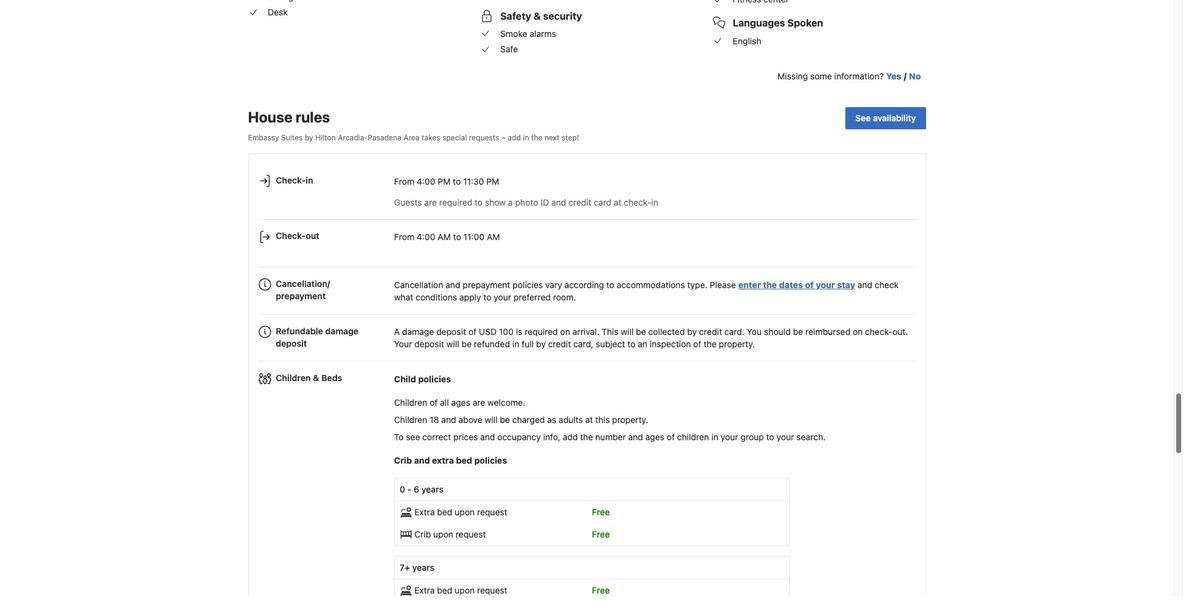 Task type: locate. For each thing, give the bounding box(es) containing it.
will right this
[[621, 327, 634, 338]]

1 horizontal spatial are
[[473, 397, 485, 408]]

check- right the card on the right of page
[[624, 197, 652, 208]]

1 horizontal spatial check-
[[866, 327, 893, 338]]

charged
[[513, 415, 545, 425]]

damage
[[325, 326, 359, 337], [402, 327, 434, 338]]

children down "child"
[[394, 397, 428, 408]]

2 vertical spatial children
[[394, 415, 428, 425]]

your
[[816, 280, 836, 290], [494, 292, 512, 303], [721, 432, 739, 442], [777, 432, 795, 442]]

1 extra from the top
[[415, 507, 435, 518]]

smoke alarms
[[501, 28, 557, 39]]

extra
[[432, 455, 454, 466]]

children
[[276, 373, 311, 384], [394, 397, 428, 408], [394, 415, 428, 425]]

check- up cancellation/ in the left of the page
[[276, 231, 306, 241]]

crib upon request
[[415, 529, 486, 540]]

damage inside refundable damage deposit
[[325, 326, 359, 337]]

1 from from the top
[[394, 176, 415, 187]]

should
[[765, 327, 791, 338]]

1 extra bed upon request from the top
[[415, 507, 508, 518]]

children 18 and above will be charged as adults at this property.
[[394, 415, 649, 425]]

2 free from the top
[[592, 529, 610, 540]]

this
[[602, 327, 619, 338]]

add
[[508, 133, 521, 143], [563, 432, 578, 442]]

be
[[636, 327, 646, 338], [794, 327, 804, 338], [462, 339, 472, 350], [500, 415, 510, 425]]

a
[[394, 327, 400, 338]]

and right "stay"
[[858, 280, 873, 290]]

safety
[[501, 10, 532, 21]]

from left 4:00 am
[[394, 232, 415, 242]]

to right group
[[767, 432, 775, 442]]

1 vertical spatial bed
[[437, 507, 453, 518]]

1 vertical spatial &
[[313, 373, 319, 384]]

are
[[425, 197, 437, 208], [473, 397, 485, 408]]

property. down card.
[[719, 339, 755, 350]]

of right the inspection
[[694, 339, 702, 350]]

credit left card.
[[700, 327, 723, 338]]

deposit for a
[[437, 327, 466, 338]]

will right above
[[485, 415, 498, 425]]

credit left the card on the right of page
[[569, 197, 592, 208]]

1 check- from the top
[[276, 175, 306, 186]]

0 vertical spatial check-
[[276, 175, 306, 186]]

are down 4:00 pm
[[425, 197, 437, 208]]

deposit inside refundable damage deposit
[[276, 338, 307, 349]]

0 vertical spatial ages
[[451, 397, 471, 408]]

refunded
[[474, 339, 510, 350]]

extra bed upon request up crib upon request
[[415, 507, 508, 518]]

reimbursed
[[806, 327, 851, 338]]

0 horizontal spatial damage
[[325, 326, 359, 337]]

1 horizontal spatial damage
[[402, 327, 434, 338]]

from up guests
[[394, 176, 415, 187]]

0 vertical spatial property.
[[719, 339, 755, 350]]

& up the alarms
[[534, 10, 541, 21]]

the left next
[[532, 133, 543, 143]]

in left full
[[513, 339, 520, 350]]

0 horizontal spatial prepayment
[[276, 291, 326, 302]]

languages
[[733, 17, 786, 28]]

property. up number
[[613, 415, 649, 425]]

years right 6
[[422, 484, 444, 495]]

upon down crib upon request
[[455, 586, 475, 596]]

0 vertical spatial children
[[276, 373, 311, 384]]

to left an
[[628, 339, 636, 350]]

2 vertical spatial upon
[[455, 586, 475, 596]]

0 horizontal spatial crib
[[394, 455, 412, 466]]

1 horizontal spatial at
[[614, 197, 622, 208]]

1 vertical spatial will
[[447, 339, 460, 350]]

card
[[594, 197, 612, 208]]

extra bed upon request down 7+ years
[[415, 586, 508, 596]]

extra down 0 - 6 years
[[415, 507, 435, 518]]

are up above
[[473, 397, 485, 408]]

0 vertical spatial crib
[[394, 455, 412, 466]]

your left group
[[721, 432, 739, 442]]

bed
[[456, 455, 472, 466], [437, 507, 453, 518], [437, 586, 453, 596]]

at
[[614, 197, 622, 208], [586, 415, 593, 425]]

the down adults
[[581, 432, 593, 442]]

0 - 6 years
[[400, 484, 444, 495]]

extra for years
[[415, 586, 435, 596]]

deposit left usd
[[437, 327, 466, 338]]

1 vertical spatial extra
[[415, 586, 435, 596]]

policies down prices
[[475, 455, 507, 466]]

1 vertical spatial add
[[563, 432, 578, 442]]

and right 18 at left bottom
[[442, 415, 456, 425]]

refundable
[[276, 326, 323, 337]]

safety & security
[[501, 10, 582, 21]]

children left beds
[[276, 373, 311, 384]]

2 vertical spatial request
[[477, 586, 508, 596]]

2 extra bed upon request from the top
[[415, 586, 508, 596]]

above
[[459, 415, 483, 425]]

safe
[[501, 44, 518, 55]]

your left "stay"
[[816, 280, 836, 290]]

0 horizontal spatial add
[[508, 133, 521, 143]]

1 vertical spatial free
[[592, 529, 610, 540]]

1 horizontal spatial required
[[525, 327, 558, 338]]

0 horizontal spatial required
[[439, 197, 473, 208]]

check- down suites
[[276, 175, 306, 186]]

crib up 7+ years
[[415, 529, 431, 540]]

1 horizontal spatial by
[[536, 339, 546, 350]]

info,
[[544, 432, 561, 442]]

prepayment up the apply on the left
[[463, 280, 511, 290]]

1 horizontal spatial on
[[853, 327, 863, 338]]

0 horizontal spatial check-
[[624, 197, 652, 208]]

0 vertical spatial bed
[[456, 455, 472, 466]]

0 horizontal spatial &
[[313, 373, 319, 384]]

to right 4:00 am
[[453, 232, 461, 242]]

policies up all
[[418, 374, 451, 384]]

1 vertical spatial check-
[[866, 327, 893, 338]]

by left hilton
[[305, 133, 313, 143]]

embassy
[[248, 133, 279, 143]]

0 vertical spatial upon
[[455, 507, 475, 518]]

from for from 4:00 pm to 11:30 pm
[[394, 176, 415, 187]]

bed right extra
[[456, 455, 472, 466]]

1 vertical spatial upon
[[434, 529, 454, 540]]

suites
[[281, 133, 303, 143]]

1 horizontal spatial add
[[563, 432, 578, 442]]

&
[[534, 10, 541, 21], [313, 373, 319, 384]]

card,
[[574, 339, 594, 350]]

0 vertical spatial will
[[621, 327, 634, 338]]

2 vertical spatial bed
[[437, 586, 453, 596]]

0 horizontal spatial ages
[[451, 397, 471, 408]]

policies up preferred
[[513, 280, 543, 290]]

on
[[561, 327, 571, 338], [853, 327, 863, 338]]

cancellation/
[[276, 279, 330, 289]]

1 vertical spatial extra bed upon request
[[415, 586, 508, 596]]

refundable damage deposit
[[276, 326, 359, 349]]

the inside the a damage deposit of usd 100 is required on arrival. this will be collected by credit card. you should be reimbursed on check-out. your deposit will be refunded in full by credit card, subject to an inspection of the property.
[[704, 339, 717, 350]]

your left preferred
[[494, 292, 512, 303]]

from for from 4:00 am to 11:00 am
[[394, 232, 415, 242]]

extra bed upon request
[[415, 507, 508, 518], [415, 586, 508, 596]]

2 vertical spatial credit
[[548, 339, 571, 350]]

children for children & beds
[[276, 373, 311, 384]]

6
[[414, 484, 419, 495]]

on left arrival.
[[561, 327, 571, 338]]

by up the inspection
[[688, 327, 697, 338]]

will left refunded
[[447, 339, 460, 350]]

-
[[408, 484, 412, 495]]

arcadia-
[[338, 133, 368, 143]]

0 vertical spatial free
[[592, 507, 610, 518]]

2 horizontal spatial policies
[[513, 280, 543, 290]]

to see correct prices and occupancy info, add the number and ages of children in your group to your search.
[[394, 432, 826, 442]]

1 free from the top
[[592, 507, 610, 518]]

in
[[523, 133, 529, 143], [306, 175, 313, 186], [652, 197, 659, 208], [513, 339, 520, 350], [712, 432, 719, 442]]

0 vertical spatial from
[[394, 176, 415, 187]]

ages right all
[[451, 397, 471, 408]]

see availability
[[856, 113, 917, 124]]

see availability button
[[846, 108, 926, 130]]

the right the inspection
[[704, 339, 717, 350]]

according
[[565, 280, 604, 290]]

0 vertical spatial extra
[[415, 507, 435, 518]]

0 vertical spatial check-
[[624, 197, 652, 208]]

conditions
[[416, 292, 457, 303]]

and right number
[[629, 432, 643, 442]]

years right 7+
[[413, 563, 435, 573]]

prepayment
[[463, 280, 511, 290], [276, 291, 326, 302]]

11:00 am
[[464, 232, 500, 242]]

free for 7+ years
[[592, 586, 610, 596]]

prepayment down cancellation/ in the left of the page
[[276, 291, 326, 302]]

extra down 7+ years
[[415, 586, 435, 596]]

bed for 0 - 6 years
[[437, 507, 453, 518]]

search.
[[797, 432, 826, 442]]

house
[[248, 109, 293, 126]]

upon up crib upon request
[[455, 507, 475, 518]]

required down from 4:00 pm to 11:30 pm
[[439, 197, 473, 208]]

damage inside the a damage deposit of usd 100 is required on arrival. this will be collected by credit card. you should be reimbursed on check-out. your deposit will be refunded in full by credit card, subject to an inspection of the property.
[[402, 327, 434, 338]]

1 vertical spatial property.
[[613, 415, 649, 425]]

ages
[[451, 397, 471, 408], [646, 432, 665, 442]]

1 vertical spatial required
[[525, 327, 558, 338]]

out
[[306, 231, 320, 241]]

& for safety
[[534, 10, 541, 21]]

deposit down refundable
[[276, 338, 307, 349]]

years
[[422, 484, 444, 495], [413, 563, 435, 573]]

2 extra from the top
[[415, 586, 435, 596]]

on right reimbursed
[[853, 327, 863, 338]]

2 from from the top
[[394, 232, 415, 242]]

enter the dates of your stay link
[[739, 280, 856, 290]]

preferred
[[514, 292, 551, 303]]

special
[[443, 133, 467, 143]]

1 horizontal spatial policies
[[475, 455, 507, 466]]

1 vertical spatial crib
[[415, 529, 431, 540]]

to right the apply on the left
[[484, 292, 492, 303]]

damage right refundable
[[325, 326, 359, 337]]

bed down crib upon request
[[437, 586, 453, 596]]

crib down to at left bottom
[[394, 455, 412, 466]]

by right full
[[536, 339, 546, 350]]

0 horizontal spatial will
[[447, 339, 460, 350]]

0 vertical spatial prepayment
[[463, 280, 511, 290]]

1 horizontal spatial ages
[[646, 432, 665, 442]]

be up an
[[636, 327, 646, 338]]

ages left the children
[[646, 432, 665, 442]]

1 vertical spatial children
[[394, 397, 428, 408]]

1 vertical spatial by
[[688, 327, 697, 338]]

at right the card on the right of page
[[614, 197, 622, 208]]

1 horizontal spatial &
[[534, 10, 541, 21]]

18
[[430, 415, 439, 425]]

0 horizontal spatial are
[[425, 197, 437, 208]]

policies
[[513, 280, 543, 290], [418, 374, 451, 384], [475, 455, 507, 466]]

inspection
[[650, 339, 691, 350]]

0 horizontal spatial on
[[561, 327, 571, 338]]

0 vertical spatial by
[[305, 133, 313, 143]]

2 vertical spatial by
[[536, 339, 546, 350]]

required inside the a damage deposit of usd 100 is required on arrival. this will be collected by credit card. you should be reimbursed on check-out. your deposit will be refunded in full by credit card, subject to an inspection of the property.
[[525, 327, 558, 338]]

0 vertical spatial &
[[534, 10, 541, 21]]

3 free from the top
[[592, 586, 610, 596]]

at left this on the bottom of the page
[[586, 415, 593, 425]]

0 horizontal spatial property.
[[613, 415, 649, 425]]

2 vertical spatial policies
[[475, 455, 507, 466]]

1 vertical spatial prepayment
[[276, 291, 326, 302]]

2 horizontal spatial will
[[621, 327, 634, 338]]

1 vertical spatial check-
[[276, 231, 306, 241]]

upon up 7+ years
[[434, 529, 454, 540]]

2 vertical spatial free
[[592, 586, 610, 596]]

& left beds
[[313, 373, 319, 384]]

id
[[541, 197, 549, 208]]

1 vertical spatial policies
[[418, 374, 451, 384]]

check- down check
[[866, 327, 893, 338]]

crib for crib and extra bed policies
[[394, 455, 412, 466]]

cancellation
[[394, 280, 443, 290]]

required up full
[[525, 327, 558, 338]]

this
[[596, 415, 610, 425]]

1 horizontal spatial property.
[[719, 339, 755, 350]]

children of all ages are welcome.
[[394, 397, 526, 408]]

see
[[406, 432, 420, 442]]

7+ years
[[400, 563, 435, 573]]

1 horizontal spatial prepayment
[[463, 280, 511, 290]]

and right prices
[[480, 432, 495, 442]]

0 vertical spatial credit
[[569, 197, 592, 208]]

2 check- from the top
[[276, 231, 306, 241]]

welcome.
[[488, 397, 526, 408]]

1 horizontal spatial will
[[485, 415, 498, 425]]

children & beds
[[276, 373, 342, 384]]

smoke
[[501, 28, 528, 39]]

1 vertical spatial at
[[586, 415, 593, 425]]

children up the see
[[394, 415, 428, 425]]

0 vertical spatial at
[[614, 197, 622, 208]]

0 vertical spatial extra bed upon request
[[415, 507, 508, 518]]

arrival.
[[573, 327, 600, 338]]

1 vertical spatial from
[[394, 232, 415, 242]]

you
[[747, 327, 762, 338]]

add right –
[[508, 133, 521, 143]]

in up out
[[306, 175, 313, 186]]

bed up crib upon request
[[437, 507, 453, 518]]

damage up "your"
[[402, 327, 434, 338]]

free
[[592, 507, 610, 518], [592, 529, 610, 540], [592, 586, 610, 596]]

requests
[[469, 133, 500, 143]]

add down adults
[[563, 432, 578, 442]]

credit left card,
[[548, 339, 571, 350]]

0 vertical spatial request
[[477, 507, 508, 518]]

property.
[[719, 339, 755, 350], [613, 415, 649, 425]]

1 horizontal spatial crib
[[415, 529, 431, 540]]

to
[[453, 176, 461, 187], [475, 197, 483, 208], [453, 232, 461, 242], [607, 280, 615, 290], [484, 292, 492, 303], [628, 339, 636, 350], [767, 432, 775, 442]]



Task type: vqa. For each thing, say whether or not it's contained in the screenshot.
2nd Check- from the top of the page
yes



Task type: describe. For each thing, give the bounding box(es) containing it.
1 vertical spatial ages
[[646, 432, 665, 442]]

from 4:00 pm to 11:30 pm
[[394, 176, 500, 187]]

0 vertical spatial years
[[422, 484, 444, 495]]

to inside the a damage deposit of usd 100 is required on arrival. this will be collected by credit card. you should be reimbursed on check-out. your deposit will be refunded in full by credit card, subject to an inspection of the property.
[[628, 339, 636, 350]]

be left refunded
[[462, 339, 472, 350]]

vary
[[546, 280, 563, 290]]

security
[[543, 10, 582, 21]]

1 vertical spatial are
[[473, 397, 485, 408]]

0 vertical spatial are
[[425, 197, 437, 208]]

2 vertical spatial will
[[485, 415, 498, 425]]

missing some information? yes / no
[[778, 71, 921, 82]]

prepayment inside cancellation/ prepayment
[[276, 291, 326, 302]]

stay
[[838, 280, 856, 290]]

extra for -
[[415, 507, 435, 518]]

alarms
[[530, 28, 557, 39]]

languages spoken
[[733, 17, 824, 28]]

children for children 18 and above will be charged as adults at this property.
[[394, 415, 428, 425]]

guests are required to show a photo id and credit card at check-in
[[394, 197, 659, 208]]

your inside 'and check what conditions apply to your preferred room.'
[[494, 292, 512, 303]]

1 on from the left
[[561, 327, 571, 338]]

extra bed upon request for 7+ years
[[415, 586, 508, 596]]

your
[[394, 339, 412, 350]]

is
[[516, 327, 523, 338]]

0 horizontal spatial at
[[586, 415, 593, 425]]

from 4:00 am to 11:00 am
[[394, 232, 500, 242]]

your left search. at the right of page
[[777, 432, 795, 442]]

crib for crib upon request
[[415, 529, 431, 540]]

full
[[522, 339, 534, 350]]

1 vertical spatial credit
[[700, 327, 723, 338]]

house rules
[[248, 109, 330, 126]]

as
[[548, 415, 557, 425]]

11:30 pm
[[463, 176, 500, 187]]

crib and extra bed policies
[[394, 455, 507, 466]]

type.
[[688, 280, 708, 290]]

spoken
[[788, 17, 824, 28]]

1 vertical spatial request
[[456, 529, 486, 540]]

group
[[741, 432, 764, 442]]

0 vertical spatial policies
[[513, 280, 543, 290]]

& for children
[[313, 373, 319, 384]]

extra bed upon request for 0 - 6 years
[[415, 507, 508, 518]]

child
[[394, 374, 416, 384]]

0 vertical spatial add
[[508, 133, 521, 143]]

desk
[[268, 7, 288, 18]]

cancellation/ prepayment
[[276, 279, 330, 302]]

correct
[[423, 432, 451, 442]]

child policies
[[394, 374, 451, 384]]

to right 4:00 pm
[[453, 176, 461, 187]]

property. inside the a damage deposit of usd 100 is required on arrival. this will be collected by credit card. you should be reimbursed on check-out. your deposit will be refunded in full by credit card, subject to an inspection of the property.
[[719, 339, 755, 350]]

guests
[[394, 197, 422, 208]]

no
[[910, 71, 921, 82]]

a
[[508, 197, 513, 208]]

room.
[[553, 292, 576, 303]]

to right according on the top of page
[[607, 280, 615, 290]]

1 vertical spatial years
[[413, 563, 435, 573]]

100
[[499, 327, 514, 338]]

collected
[[649, 327, 685, 338]]

a damage deposit of usd 100 is required on arrival. this will be collected by credit card. you should be reimbursed on check-out. your deposit will be refunded in full by credit card, subject to an inspection of the property.
[[394, 327, 909, 350]]

and inside 'and check what conditions apply to your preferred room.'
[[858, 280, 873, 290]]

check- for out
[[276, 231, 306, 241]]

and right id
[[552, 197, 567, 208]]

damage for a
[[402, 327, 434, 338]]

photo
[[515, 197, 539, 208]]

an
[[638, 339, 648, 350]]

0
[[400, 484, 405, 495]]

in right –
[[523, 133, 529, 143]]

2 horizontal spatial by
[[688, 327, 697, 338]]

to inside 'and check what conditions apply to your preferred room.'
[[484, 292, 492, 303]]

yes button
[[887, 71, 902, 83]]

children for children of all ages are welcome.
[[394, 397, 428, 408]]

takes
[[422, 133, 441, 143]]

of left usd
[[469, 327, 477, 338]]

children
[[678, 432, 710, 442]]

7+
[[400, 563, 410, 573]]

0 vertical spatial required
[[439, 197, 473, 208]]

to left show
[[475, 197, 483, 208]]

request for 7+ years
[[477, 586, 508, 596]]

to
[[394, 432, 404, 442]]

in inside the a damage deposit of usd 100 is required on arrival. this will be collected by credit card. you should be reimbursed on check-out. your deposit will be refunded in full by credit card, subject to an inspection of the property.
[[513, 339, 520, 350]]

and up the conditions
[[446, 280, 461, 290]]

next
[[545, 133, 560, 143]]

the right 'enter'
[[764, 280, 777, 290]]

and left extra
[[414, 455, 430, 466]]

4:00 am
[[417, 232, 451, 242]]

cancellation and prepayment policies vary according to accommodations type. please enter the dates of your stay
[[394, 280, 856, 290]]

card.
[[725, 327, 745, 338]]

adults
[[559, 415, 583, 425]]

2 on from the left
[[853, 327, 863, 338]]

english
[[733, 35, 762, 46]]

of left the children
[[667, 432, 675, 442]]

in right the card on the right of page
[[652, 197, 659, 208]]

check- inside the a damage deposit of usd 100 is required on arrival. this will be collected by credit card. you should be reimbursed on check-out. your deposit will be refunded in full by credit card, subject to an inspection of the property.
[[866, 327, 893, 338]]

check-in
[[276, 175, 313, 186]]

prices
[[454, 432, 478, 442]]

bed for 7+ years
[[437, 586, 453, 596]]

check- for in
[[276, 175, 306, 186]]

deposit right "your"
[[415, 339, 444, 350]]

rules
[[296, 109, 330, 126]]

4:00 pm
[[417, 176, 451, 187]]

occupancy
[[498, 432, 541, 442]]

of left all
[[430, 397, 438, 408]]

/
[[904, 71, 907, 82]]

deposit for refundable
[[276, 338, 307, 349]]

hilton
[[315, 133, 336, 143]]

what
[[394, 292, 414, 303]]

apply
[[460, 292, 481, 303]]

missing
[[778, 71, 808, 82]]

upon for 0 - 6 years
[[455, 507, 475, 518]]

area
[[404, 133, 420, 143]]

0 horizontal spatial by
[[305, 133, 313, 143]]

request for 0 - 6 years
[[477, 507, 508, 518]]

yes
[[887, 71, 902, 82]]

be right should
[[794, 327, 804, 338]]

embassy suites by hilton arcadia-pasadena area takes special requests – add in the next step!
[[248, 133, 579, 143]]

upon for 7+ years
[[455, 586, 475, 596]]

0 horizontal spatial policies
[[418, 374, 451, 384]]

some
[[811, 71, 832, 82]]

in right the children
[[712, 432, 719, 442]]

of right the dates
[[806, 280, 814, 290]]

damage for refundable
[[325, 326, 359, 337]]

free for 0 - 6 years
[[592, 507, 610, 518]]

beds
[[322, 373, 342, 384]]

be down welcome.
[[500, 415, 510, 425]]

please
[[710, 280, 736, 290]]

number
[[596, 432, 626, 442]]

pasadena
[[368, 133, 402, 143]]

see
[[856, 113, 871, 124]]

accommodations
[[617, 280, 685, 290]]



